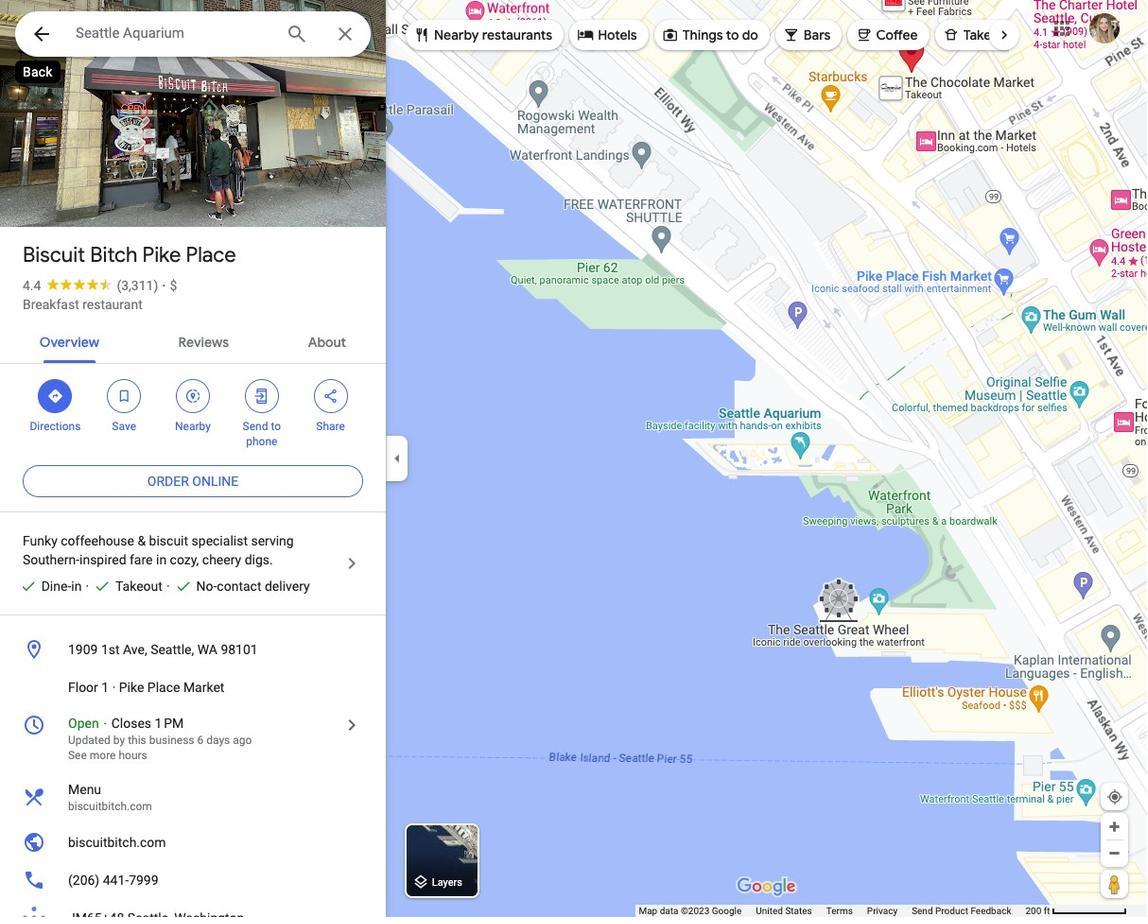 Task type: locate. For each thing, give the bounding box(es) containing it.
200
[[1026, 906, 1042, 916]]

feedback
[[971, 906, 1011, 916]]

1 horizontal spatial to
[[726, 26, 739, 44]]

actions for biscuit bitch pike place region
[[0, 364, 386, 459]]

wa
[[197, 642, 217, 657]]

terms button
[[826, 905, 853, 917]]

to
[[726, 26, 739, 44], [271, 420, 281, 433]]

0 horizontal spatial nearby
[[175, 420, 211, 433]]

footer inside google maps element
[[639, 905, 1026, 917]]

tab list
[[0, 318, 386, 363]]

send to phone
[[243, 420, 281, 448]]

0 vertical spatial nearby
[[434, 26, 479, 44]]

 coffee
[[855, 24, 918, 45]]

· down funky coffeehouse & biscuit specialist serving southern-inspired fare in cozy, cheery digs. on the left of page
[[166, 579, 170, 594]]

biscuit bitch pike place main content
[[0, 0, 386, 917]]

 search field
[[15, 11, 371, 61]]

photos
[[89, 187, 136, 205]]

send for send product feedback
[[912, 906, 933, 916]]

send inside send to phone
[[243, 420, 268, 433]]

terms
[[826, 906, 853, 916]]

zoom in image
[[1107, 820, 1122, 834]]

cozy,
[[170, 552, 199, 567]]

nearby
[[434, 26, 479, 44], [175, 420, 211, 433]]

send for send to phone
[[243, 420, 268, 433]]

place
[[186, 242, 236, 269], [147, 680, 180, 695]]

· right 1
[[112, 680, 116, 695]]

1
[[101, 680, 109, 695]]


[[47, 386, 64, 407]]

biscuitbitch.com up 441-
[[68, 835, 166, 850]]

privacy button
[[867, 905, 898, 917]]

nearby right 
[[434, 26, 479, 44]]

nearby inside the actions for biscuit bitch pike place 'region'
[[175, 420, 211, 433]]

1 vertical spatial biscuitbitch.com
[[68, 835, 166, 850]]

breakfast restaurant button
[[23, 295, 143, 314]]

takeout right 
[[963, 26, 1012, 44]]

send inside button
[[912, 906, 933, 916]]

business
[[149, 734, 194, 747]]

send up phone
[[243, 420, 268, 433]]

· $
[[162, 278, 177, 293]]

 hotels
[[577, 24, 637, 45]]

serving
[[251, 533, 294, 549]]

4.4 stars image
[[41, 278, 117, 290]]

price: inexpensive element
[[170, 278, 177, 293]]

1 vertical spatial send
[[912, 906, 933, 916]]

3,761
[[48, 187, 85, 205]]

google account: michelle dermenjian  
(michelle.dermenjian@adept.ai) image
[[1089, 13, 1120, 43]]

takeout
[[963, 26, 1012, 44], [115, 579, 163, 594]]

takeout down "fare"
[[115, 579, 163, 594]]

1909
[[68, 642, 98, 657]]

0 vertical spatial place
[[186, 242, 236, 269]]

hours
[[119, 749, 147, 762]]

no-
[[196, 579, 217, 594]]

dine-
[[41, 579, 71, 594]]

to up phone
[[271, 420, 281, 433]]

1 horizontal spatial send
[[912, 906, 933, 916]]

floor
[[68, 680, 98, 695]]

order online
[[147, 474, 238, 489]]

directions
[[30, 420, 81, 433]]

·
[[162, 278, 166, 293], [85, 579, 89, 594], [166, 579, 170, 594], [112, 680, 116, 695]]

7999
[[129, 873, 159, 888]]

0 vertical spatial takeout
[[963, 26, 1012, 44]]

1 horizontal spatial takeout
[[963, 26, 1012, 44]]

product
[[935, 906, 968, 916]]

· inside offers takeout group
[[85, 579, 89, 594]]

0 horizontal spatial send
[[243, 420, 268, 433]]

pike
[[142, 242, 181, 269], [119, 680, 144, 695]]

0 vertical spatial in
[[156, 552, 167, 567]]

send left product
[[912, 906, 933, 916]]

200 ft button
[[1026, 906, 1127, 916]]

1 vertical spatial nearby
[[175, 420, 211, 433]]

in down southern-
[[71, 579, 82, 594]]

united states
[[756, 906, 812, 916]]

biscuitbitch.com
[[68, 800, 152, 813], [68, 835, 166, 850]]

1909 1st ave, seattle, wa 98101
[[68, 642, 258, 657]]

0 horizontal spatial takeout
[[115, 579, 163, 594]]

1 vertical spatial pike
[[119, 680, 144, 695]]

0 vertical spatial to
[[726, 26, 739, 44]]

(206) 441-7999 button
[[0, 862, 386, 899]]

Seattle Aquarium field
[[15, 11, 371, 57]]

1 vertical spatial takeout
[[115, 579, 163, 594]]

reviews button
[[163, 318, 244, 363]]

takeout inside  takeout
[[963, 26, 1012, 44]]

0 vertical spatial biscuitbitch.com
[[68, 800, 152, 813]]

to left do
[[726, 26, 739, 44]]

google maps element
[[0, 0, 1147, 917]]

floor 1 · pike place market button
[[0, 669, 386, 706]]

0 vertical spatial send
[[243, 420, 268, 433]]

map data ©2023 google
[[639, 906, 742, 916]]

open ⋅ closes 1 pm updated by this business 6 days ago see more hours
[[68, 716, 252, 762]]

footer containing map data ©2023 google
[[639, 905, 1026, 917]]

pike inside button
[[119, 680, 144, 695]]

privacy
[[867, 906, 898, 916]]

ago
[[233, 734, 252, 747]]

show street view coverage image
[[1101, 870, 1128, 898]]

to inside send to phone
[[271, 420, 281, 433]]

to inside  things to do
[[726, 26, 739, 44]]

about button
[[293, 318, 361, 363]]

order online link
[[23, 459, 363, 504]]

· inside button
[[112, 680, 116, 695]]

in
[[156, 552, 167, 567], [71, 579, 82, 594]]

0 horizontal spatial in
[[71, 579, 82, 594]]

biscuit bitch pike place
[[23, 242, 236, 269]]

· right 'dine-in'
[[85, 579, 89, 594]]

inspired
[[79, 552, 126, 567]]

pike up · $
[[142, 242, 181, 269]]

 things to do
[[662, 24, 758, 45]]

nearby inside ' nearby restaurants'
[[434, 26, 479, 44]]

(206)
[[68, 873, 100, 888]]

more
[[90, 749, 116, 762]]

441-
[[103, 873, 129, 888]]

biscuit
[[149, 533, 188, 549]]

98101
[[221, 642, 258, 657]]

market
[[183, 680, 225, 695]]

1 vertical spatial place
[[147, 680, 180, 695]]

breakfast restaurant
[[23, 297, 143, 312]]

0 horizontal spatial to
[[271, 420, 281, 433]]

2 biscuitbitch.com from the top
[[68, 835, 166, 850]]

tab list containing overview
[[0, 318, 386, 363]]

nearby down 
[[175, 420, 211, 433]]

in right "fare"
[[156, 552, 167, 567]]

1 vertical spatial to
[[271, 420, 281, 433]]

0 horizontal spatial place
[[147, 680, 180, 695]]

1 horizontal spatial in
[[156, 552, 167, 567]]

$
[[170, 278, 177, 293]]

footer
[[639, 905, 1026, 917]]


[[577, 24, 594, 45]]

biscuitbitch.com down menu
[[68, 800, 152, 813]]

3,761 photos
[[48, 187, 136, 205]]

send product feedback button
[[912, 905, 1011, 917]]

1 horizontal spatial place
[[186, 242, 236, 269]]

pike right 1
[[119, 680, 144, 695]]

overview
[[40, 334, 99, 351]]

None field
[[76, 22, 270, 44]]

1 vertical spatial in
[[71, 579, 82, 594]]

1 horizontal spatial nearby
[[434, 26, 479, 44]]



Task type: vqa. For each thing, say whether or not it's contained in the screenshot.


Task type: describe. For each thing, give the bounding box(es) containing it.
overview button
[[24, 318, 114, 363]]


[[662, 24, 679, 45]]

takeout inside group
[[115, 579, 163, 594]]

restaurant
[[82, 297, 143, 312]]

1 pm
[[155, 716, 184, 731]]

by
[[113, 734, 125, 747]]

⋅
[[102, 716, 108, 731]]

data
[[660, 906, 679, 916]]

available search options for this area region
[[392, 12, 1130, 58]]

biscuit
[[23, 242, 85, 269]]

funky
[[23, 533, 57, 549]]

delivery
[[265, 579, 310, 594]]

 button
[[15, 11, 68, 61]]

united states button
[[756, 905, 812, 917]]

closes
[[111, 716, 151, 731]]


[[30, 21, 53, 47]]

specialist
[[192, 533, 248, 549]]

3,761 photos button
[[14, 180, 143, 213]]

coffeehouse
[[61, 533, 134, 549]]

 nearby restaurants
[[413, 24, 552, 45]]

show your location image
[[1107, 789, 1124, 806]]

serves dine-in group
[[11, 577, 82, 596]]

digs.
[[245, 552, 273, 567]]

restaurants
[[482, 26, 552, 44]]

zoom out image
[[1107, 846, 1122, 861]]

reviews
[[178, 334, 229, 351]]

photo of biscuit bitch pike place image
[[0, 0, 386, 258]]

200 ft
[[1026, 906, 1050, 916]]

1st
[[101, 642, 120, 657]]

3,311 reviews element
[[117, 278, 158, 293]]

map
[[639, 906, 657, 916]]


[[943, 24, 960, 45]]

do
[[742, 26, 758, 44]]

funky coffeehouse & biscuit specialist serving southern-inspired fare in cozy, cheery digs.
[[23, 533, 294, 567]]

breakfast
[[23, 297, 79, 312]]

contact
[[217, 579, 262, 594]]

1909 1st ave, seattle, wa 98101 button
[[0, 631, 386, 669]]

open
[[68, 716, 99, 731]]

offers takeout group
[[85, 577, 163, 596]]

phone
[[246, 435, 277, 448]]

has no-contact delivery group
[[166, 577, 310, 596]]

layers
[[432, 877, 462, 889]]


[[116, 386, 133, 407]]

share
[[316, 420, 345, 433]]

no-contact delivery
[[196, 579, 310, 594]]

(206) 441-7999
[[68, 873, 159, 888]]

©2023
[[681, 906, 710, 916]]

order
[[147, 474, 189, 489]]

&
[[138, 533, 146, 549]]

menu
[[68, 782, 101, 797]]

coffee
[[876, 26, 918, 44]]

in inside funky coffeehouse & biscuit specialist serving southern-inspired fare in cozy, cheery digs.
[[156, 552, 167, 567]]

1 biscuitbitch.com from the top
[[68, 800, 152, 813]]


[[184, 386, 201, 407]]

 bars
[[783, 24, 831, 45]]

next page image
[[996, 26, 1013, 44]]

google
[[712, 906, 742, 916]]

biscuitbitch.com link
[[0, 824, 386, 862]]

seattle,
[[151, 642, 194, 657]]


[[783, 24, 800, 45]]

place inside button
[[147, 680, 180, 695]]

collapse side panel image
[[387, 448, 408, 469]]

· left $
[[162, 278, 166, 293]]

cheery
[[202, 552, 241, 567]]

see
[[68, 749, 87, 762]]

ft
[[1044, 906, 1050, 916]]


[[855, 24, 872, 45]]

menu biscuitbitch.com
[[68, 782, 152, 813]]

4.4
[[23, 278, 41, 293]]

dine-in
[[41, 579, 82, 594]]

 takeout
[[943, 24, 1012, 45]]

ave,
[[123, 642, 147, 657]]

about
[[308, 334, 346, 351]]


[[322, 386, 339, 407]]

none field inside 'seattle aquarium' field
[[76, 22, 270, 44]]

(3,311)
[[117, 278, 158, 293]]

· inside 'has no-contact delivery' group
[[166, 579, 170, 594]]

send product feedback
[[912, 906, 1011, 916]]

save
[[112, 420, 136, 433]]

united
[[756, 906, 783, 916]]


[[413, 24, 430, 45]]

0 vertical spatial pike
[[142, 242, 181, 269]]

floor 1 · pike place market
[[68, 680, 225, 695]]

in inside group
[[71, 579, 82, 594]]

this
[[128, 734, 146, 747]]

tab list inside google maps element
[[0, 318, 386, 363]]

bitch
[[90, 242, 137, 269]]

information for biscuit bitch pike place region
[[0, 631, 386, 917]]

hotels
[[598, 26, 637, 44]]



